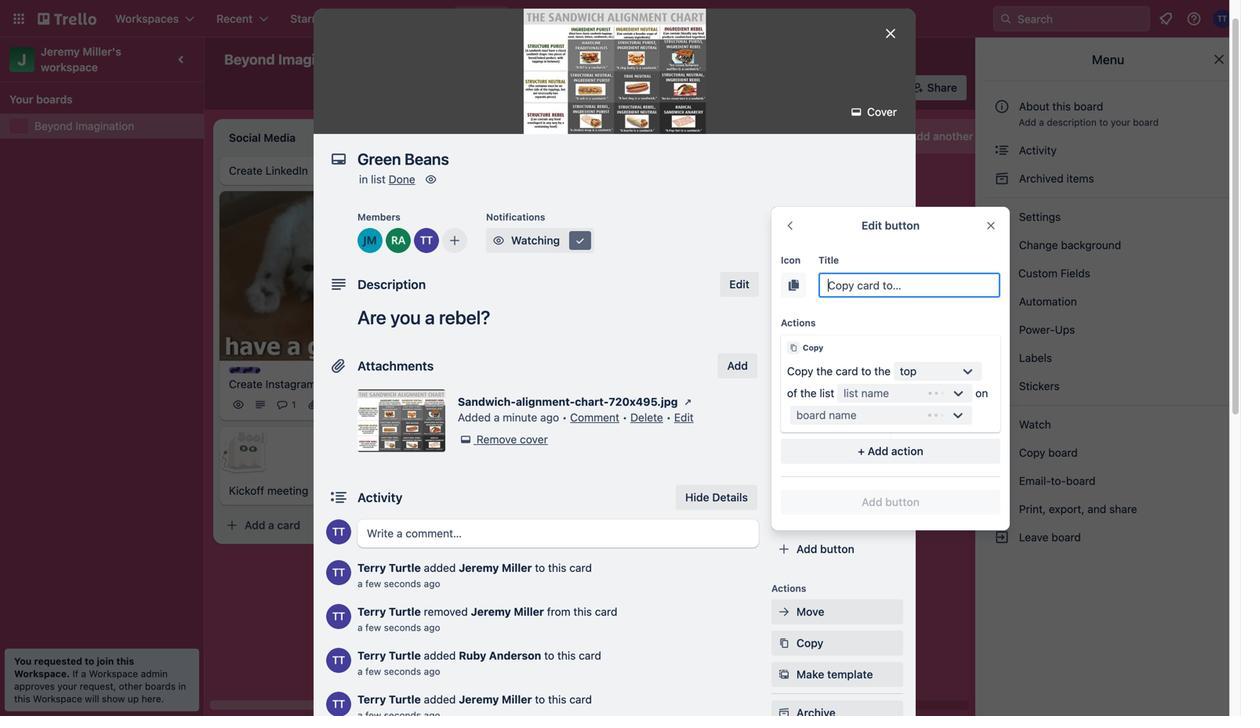 Task type: describe. For each thing, give the bounding box(es) containing it.
2 horizontal spatial power-ups
[[1017, 324, 1079, 337]]

instagram
[[266, 378, 316, 391]]

a inside "about this board add a description to your board"
[[1040, 117, 1045, 128]]

Search field
[[1013, 7, 1150, 31]]

add up edit link
[[690, 398, 711, 411]]

+
[[858, 445, 865, 458]]

the left 'top' at bottom right
[[875, 365, 891, 378]]

add inside add button
[[728, 360, 748, 373]]

card inside terry turtle added jeremy miller to this card a few seconds ago
[[570, 562, 592, 575]]

edit for edit button
[[862, 219, 883, 232]]

ups left the action
[[857, 448, 878, 460]]

from
[[547, 606, 571, 619]]

add another list button
[[882, 119, 1095, 154]]

ruby
[[459, 650, 487, 663]]

rebel?
[[439, 307, 491, 329]]

+ add action
[[858, 445, 924, 458]]

0 vertical spatial activity
[[1017, 144, 1057, 157]]

watching
[[511, 234, 560, 247]]

of
[[788, 387, 798, 400]]

0 notifications image
[[1157, 9, 1176, 28]]

imagination inside text box
[[278, 51, 358, 68]]

2 vertical spatial edit
[[675, 411, 694, 424]]

copy board
[[1017, 447, 1078, 460]]

add a card for add a card button associated with the right create from template… icon
[[690, 398, 746, 411]]

sm image for the checklist link
[[777, 289, 792, 305]]

sm image for cover link
[[849, 104, 865, 120]]

ups down board name
[[805, 425, 823, 436]]

0 horizontal spatial labels
[[797, 259, 831, 272]]

add button for automation
[[797, 543, 855, 556]]

dates
[[797, 322, 827, 335]]

sm image inside watching button
[[573, 233, 588, 249]]

leave
[[1020, 531, 1049, 544]]

change background link
[[985, 233, 1232, 258]]

export,
[[1049, 503, 1085, 516]]

terry for terry turtle added jeremy miller to this card
[[358, 694, 386, 707]]

social media
[[797, 512, 863, 525]]

0 horizontal spatial create from template… image
[[624, 419, 637, 432]]

and
[[1088, 503, 1107, 516]]

remove cover link
[[458, 432, 548, 448]]

make template
[[797, 669, 874, 682]]

1 horizontal spatial ruby anderson (rubyanderson7) image
[[819, 360, 838, 378]]

Board name text field
[[217, 47, 366, 72]]

1 horizontal spatial in
[[359, 173, 368, 186]]

terry turtle added jeremy miller to this card a few seconds ago
[[358, 562, 592, 590]]

top
[[900, 365, 917, 378]]

attachment button
[[772, 348, 904, 373]]

menu
[[1093, 52, 1125, 67]]

fields for menu
[[1061, 267, 1091, 280]]

checklist
[[797, 291, 845, 304]]

this inside you requested to join this workspace.
[[116, 657, 134, 668]]

are
[[358, 307, 387, 329]]

add up remove
[[468, 419, 488, 432]]

custom fields for menu
[[1019, 267, 1091, 280]]

search image
[[1000, 13, 1013, 25]]

list up board name
[[820, 387, 835, 400]]

custom fields button for add to card
[[772, 384, 904, 399]]

attachment
[[797, 353, 858, 366]]

delete link
[[631, 411, 664, 424]]

to inside "about this board add a description to your board"
[[1100, 117, 1109, 128]]

make
[[797, 669, 825, 682]]

you
[[14, 657, 32, 668]]

0 horizontal spatial workspace
[[33, 694, 82, 705]]

2 vertical spatial miller
[[502, 694, 532, 707]]

0 horizontal spatial imagination
[[76, 120, 134, 133]]

edit button
[[720, 272, 759, 297]]

in list done
[[359, 173, 416, 186]]

0 horizontal spatial ruby anderson (rubyanderson7) image
[[386, 228, 411, 253]]

on
[[976, 387, 989, 400]]

beyond imagination inside text box
[[224, 51, 358, 68]]

custom for add to card
[[797, 385, 837, 398]]

create linkedin link
[[229, 163, 411, 179]]

jeremy inside "jeremy miller's workspace"
[[41, 45, 80, 58]]

watch link
[[985, 413, 1232, 438]]

are you a rebel?
[[358, 307, 491, 329]]

you requested to join this workspace.
[[14, 657, 134, 680]]

added a minute ago
[[458, 411, 559, 424]]

this inside terry turtle removed jeremy miller from this card a few seconds ago
[[574, 606, 592, 619]]

0 vertical spatial actions
[[781, 318, 816, 329]]

members image
[[777, 227, 792, 242]]

about this board add a description to your board
[[1019, 100, 1159, 128]]

if
[[73, 669, 78, 680]]

power- left +
[[821, 448, 857, 460]]

media
[[831, 512, 863, 525]]

board up activity link
[[1134, 117, 1159, 128]]

meeting
[[267, 485, 309, 498]]

kickoff meeting
[[229, 485, 309, 498]]

archived
[[1020, 172, 1064, 185]]

seconds for terry turtle removed jeremy miller from this card a few seconds ago
[[384, 623, 421, 634]]

sm image for email-to-board link
[[995, 474, 1010, 490]]

name for board name
[[829, 409, 857, 422]]

jeremy miller (jeremymiller198) image down attachments
[[395, 396, 414, 415]]

add a card button for the right create from template… icon
[[665, 393, 841, 418]]

add a card for add a card button for create from template… image
[[245, 519, 300, 532]]

email-to-board link
[[985, 469, 1232, 494]]

green
[[675, 342, 705, 355]]

color: purple, title: none image
[[229, 368, 260, 374]]

add inside add power-ups link
[[797, 448, 818, 460]]

0 vertical spatial button
[[885, 219, 920, 232]]

automation inside button
[[694, 81, 754, 94]]

members
[[358, 212, 401, 223]]

miller's
[[83, 45, 121, 58]]

board link
[[532, 47, 599, 72]]

workspace.
[[14, 669, 70, 680]]

your boards
[[9, 93, 73, 106]]

add up the return to previous screen image
[[772, 206, 790, 217]]

1 vertical spatial ruby anderson (rubyanderson7) image
[[618, 380, 637, 399]]

copy board link
[[985, 441, 1232, 466]]

add inside button
[[910, 130, 931, 143]]

1 horizontal spatial create from template… image
[[847, 399, 860, 411]]

2 vertical spatial power-ups
[[772, 425, 823, 436]]

to inside terry turtle added jeremy miller to this card a few seconds ago
[[535, 562, 545, 575]]

sm image for the bottommost labels link
[[995, 351, 1010, 366]]

jeremy for terry turtle added jeremy miller to this card a few seconds ago
[[459, 562, 499, 575]]

action
[[892, 445, 924, 458]]

custom for menu
[[1019, 267, 1058, 280]]

settings
[[1017, 211, 1062, 224]]

this inside terry turtle added ruby anderson to this card a few seconds ago
[[558, 650, 576, 663]]

edit card image
[[846, 198, 858, 211]]

turtle for terry turtle added jeremy miller to this card
[[389, 694, 421, 707]]

join
[[97, 657, 114, 668]]

jeremy miller (jeremymiller198) image
[[358, 228, 383, 253]]

card inside terry turtle removed jeremy miller from this card a few seconds ago
[[595, 606, 618, 619]]

approves
[[14, 682, 55, 693]]

terry turtle added jeremy miller to this card
[[358, 694, 592, 707]]

to down anderson
[[535, 694, 545, 707]]

a few seconds ago link for terry turtle added ruby anderson to this card a few seconds ago
[[358, 667, 441, 678]]

terry turtle removed jeremy miller from this card a few seconds ago
[[358, 606, 618, 634]]

add button for edit button
[[862, 496, 920, 509]]

add right +
[[868, 445, 889, 458]]

to up the return to previous screen image
[[793, 206, 802, 217]]

beyond inside text box
[[224, 51, 275, 68]]

added
[[458, 411, 491, 424]]

add down social
[[797, 543, 818, 556]]

sm image for automation link
[[995, 294, 1010, 310]]

automation link
[[985, 289, 1232, 315]]

sm image for make template link
[[777, 668, 792, 683]]

add a card for add a card button for the leftmost create from template… icon
[[468, 419, 523, 432]]

request,
[[80, 682, 116, 693]]

workspace
[[41, 61, 98, 74]]

stickers link
[[985, 374, 1232, 399]]

sm image for copy board link
[[995, 446, 1010, 461]]

list name
[[844, 387, 890, 400]]

terry for terry turtle added ruby anderson to this card a few seconds ago
[[358, 650, 386, 663]]

this inside terry turtle added jeremy miller to this card a few seconds ago
[[548, 562, 567, 575]]

details
[[713, 491, 748, 504]]

edit for 'edit' button at right
[[730, 278, 750, 291]]

list left done
[[371, 173, 386, 186]]

cover link
[[844, 100, 907, 125]]

email-to-board
[[1017, 475, 1096, 488]]

board
[[559, 53, 589, 66]]

jeremy miller (jeremymiller198) image up cover link
[[859, 77, 881, 99]]

linkedin
[[266, 164, 308, 177]]

1 horizontal spatial workspace
[[89, 669, 138, 680]]

few for terry turtle added ruby anderson to this card a few seconds ago
[[366, 667, 381, 678]]

description
[[1047, 117, 1097, 128]]

sm image for move link
[[777, 605, 792, 621]]

seconds for terry turtle added ruby anderson to this card a few seconds ago
[[384, 667, 421, 678]]

remove
[[477, 433, 517, 446]]

kickoff
[[229, 485, 264, 498]]

cover
[[520, 433, 548, 446]]

added for ruby anderson
[[424, 650, 456, 663]]

sm image for automation button
[[672, 75, 694, 97]]

archived items
[[1017, 172, 1095, 185]]

custom fields button for menu
[[985, 261, 1232, 286]]

items
[[1067, 172, 1095, 185]]

720x495.jpg
[[609, 396, 678, 409]]

copy link
[[772, 631, 904, 657]]

notifications
[[486, 212, 546, 223]]

watching button
[[486, 228, 595, 253]]

add to card
[[772, 206, 825, 217]]

1 vertical spatial actions
[[772, 584, 807, 595]]

your
[[9, 93, 33, 106]]

dates button
[[772, 316, 904, 341]]



Task type: locate. For each thing, give the bounding box(es) containing it.
customize views image
[[607, 52, 622, 67]]

add a card up edit link
[[690, 398, 746, 411]]

1 vertical spatial name
[[829, 409, 857, 422]]

board up description
[[1074, 100, 1104, 113]]

the for card
[[817, 365, 833, 378]]

sm image for archived items link
[[995, 171, 1010, 187]]

sm image
[[672, 75, 694, 97], [849, 104, 865, 120], [995, 209, 1010, 225], [491, 233, 507, 249], [786, 278, 802, 293], [995, 322, 1010, 338], [995, 379, 1010, 395], [681, 395, 696, 410], [995, 417, 1010, 433], [458, 432, 474, 448], [995, 474, 1010, 490], [995, 502, 1010, 518], [995, 530, 1010, 546]]

sm image inside settings link
[[995, 209, 1010, 225]]

this inside "about this board add a description to your board"
[[1053, 100, 1071, 113]]

add down kickoff
[[245, 519, 266, 532]]

checklist link
[[772, 285, 904, 310]]

1 added from the top
[[424, 562, 456, 575]]

edit right delete link
[[675, 411, 694, 424]]

edit up copy card to… text box
[[862, 219, 883, 232]]

stickers
[[1017, 380, 1060, 393]]

few inside terry turtle removed jeremy miller from this card a few seconds ago
[[366, 623, 381, 634]]

1 horizontal spatial custom fields button
[[985, 261, 1232, 286]]

sm image inside cover link
[[849, 104, 865, 120]]

labels
[[797, 259, 831, 272], [1017, 352, 1053, 365]]

turtle
[[389, 562, 421, 575], [389, 606, 421, 619], [389, 650, 421, 663], [389, 694, 421, 707]]

0 horizontal spatial in
[[178, 682, 186, 693]]

actions
[[781, 318, 816, 329], [772, 584, 807, 595]]

create inside 'link'
[[229, 164, 263, 177]]

0 vertical spatial add a card
[[690, 398, 746, 411]]

3 turtle from the top
[[389, 650, 421, 663]]

jeremy miller's workspace
[[41, 45, 124, 74]]

1 horizontal spatial beyond
[[224, 51, 275, 68]]

actions down checklist
[[781, 318, 816, 329]]

1 vertical spatial beyond
[[35, 120, 73, 133]]

boards right your
[[36, 93, 73, 106]]

a inside terry turtle removed jeremy miller from this card a few seconds ago
[[358, 623, 363, 634]]

actions up move on the bottom of the page
[[772, 584, 807, 595]]

1 horizontal spatial edit
[[730, 278, 750, 291]]

activity up create from template… image
[[358, 491, 403, 506]]

edit link
[[675, 411, 694, 424]]

labels link down power-ups link on the right of the page
[[985, 346, 1232, 371]]

power- down the of
[[772, 425, 805, 436]]

ups
[[639, 81, 659, 94], [1056, 324, 1076, 337], [805, 425, 823, 436], [857, 448, 878, 460]]

sm image inside archived items link
[[995, 171, 1010, 187]]

power-ups button
[[571, 75, 669, 100]]

jeremy inside terry turtle removed jeremy miller from this card a few seconds ago
[[471, 606, 511, 619]]

0 vertical spatial edit
[[862, 219, 883, 232]]

1 few from the top
[[366, 579, 381, 590]]

4 terry from the top
[[358, 694, 386, 707]]

title
[[819, 255, 839, 266]]

power- down "customize views" image
[[602, 81, 639, 94]]

ago for terry turtle added jeremy miller to this card a few seconds ago
[[424, 579, 441, 590]]

board up print, export, and share
[[1067, 475, 1096, 488]]

0 horizontal spatial activity
[[358, 491, 403, 506]]

close popover image
[[985, 220, 998, 232]]

the right the of
[[801, 387, 817, 400]]

0 horizontal spatial 1
[[292, 400, 296, 411]]

here.
[[142, 694, 164, 705]]

terry turtle (terryturtle) image
[[797, 360, 816, 378], [373, 396, 392, 415], [326, 649, 351, 674], [326, 693, 351, 717]]

Copy card to… text field
[[819, 273, 1001, 298]]

to inside you requested to join this workspace.
[[85, 657, 94, 668]]

labels link up the checklist link
[[772, 253, 904, 278]]

edit up beans
[[730, 278, 750, 291]]

1 horizontal spatial boards
[[145, 682, 176, 693]]

2 turtle from the top
[[389, 606, 421, 619]]

1 vertical spatial boards
[[145, 682, 176, 693]]

2 create from the top
[[229, 378, 263, 391]]

leave board
[[1017, 531, 1082, 544]]

1 vertical spatial workspace
[[33, 694, 82, 705]]

1 vertical spatial power-ups
[[1017, 324, 1079, 337]]

email-
[[1020, 475, 1052, 488]]

the for list
[[801, 387, 817, 400]]

workspace down the approves
[[33, 694, 82, 705]]

custom fields down copy the card to the
[[797, 385, 871, 398]]

2 terry from the top
[[358, 606, 386, 619]]

a inside terry turtle added jeremy miller to this card a few seconds ago
[[358, 579, 363, 590]]

1 vertical spatial custom fields
[[797, 385, 871, 398]]

add left another
[[910, 130, 931, 143]]

0 horizontal spatial beyond imagination
[[35, 120, 134, 133]]

1 vertical spatial miller
[[514, 606, 544, 619]]

1 vertical spatial activity
[[358, 491, 403, 506]]

1 vertical spatial seconds
[[384, 623, 421, 634]]

to up activity link
[[1100, 117, 1109, 128]]

ruby anderson (rubyanderson7) image up of the list
[[819, 360, 838, 378]]

0 vertical spatial create from template… image
[[847, 399, 860, 411]]

added down terry turtle added ruby anderson to this card a few seconds ago
[[424, 694, 456, 707]]

1 vertical spatial few
[[366, 623, 381, 634]]

custom fields
[[1019, 267, 1091, 280], [797, 385, 871, 398]]

terry
[[358, 562, 386, 575], [358, 606, 386, 619], [358, 650, 386, 663], [358, 694, 386, 707]]

create from template… image down copy the card to the
[[847, 399, 860, 411]]

seconds inside terry turtle removed jeremy miller from this card a few seconds ago
[[384, 623, 421, 634]]

copy up attachment at the right
[[803, 344, 824, 353]]

terry inside terry turtle added jeremy miller to this card a few seconds ago
[[358, 562, 386, 575]]

add button up media
[[862, 496, 920, 509]]

0 horizontal spatial custom fields
[[797, 385, 871, 398]]

name
[[862, 387, 890, 400], [829, 409, 857, 422]]

to
[[1100, 117, 1109, 128], [793, 206, 802, 217], [862, 365, 872, 378], [535, 562, 545, 575], [545, 650, 555, 663], [85, 657, 94, 668], [535, 694, 545, 707]]

list down copy the card to the
[[844, 387, 859, 400]]

added inside terry turtle added jeremy miller to this card a few seconds ago
[[424, 562, 456, 575]]

2 seconds from the top
[[384, 623, 421, 634]]

ago up removed
[[424, 579, 441, 590]]

0 horizontal spatial beyond
[[35, 120, 73, 133]]

1 vertical spatial custom fields button
[[772, 384, 904, 399]]

return to previous screen image
[[784, 220, 797, 232]]

your up activity link
[[1111, 117, 1131, 128]]

open information menu image
[[1187, 11, 1203, 27]]

1 vertical spatial a few seconds ago link
[[358, 623, 441, 634]]

add a card button for the leftmost create from template… icon
[[442, 413, 618, 438]]

attachments
[[358, 359, 434, 374]]

custom fields button up automation link
[[985, 261, 1232, 286]]

0 horizontal spatial power-ups
[[602, 81, 659, 94]]

button for edit button
[[886, 496, 920, 509]]

1 vertical spatial 1
[[292, 400, 296, 411]]

0 vertical spatial added
[[424, 562, 456, 575]]

your down if at bottom
[[57, 682, 77, 693]]

1 vertical spatial button
[[886, 496, 920, 509]]

2 vertical spatial automation
[[772, 488, 825, 499]]

1 vertical spatial automation
[[1017, 295, 1078, 308]]

boards down admin
[[145, 682, 176, 693]]

create for create linkedin
[[229, 164, 263, 177]]

jeremy miller (jeremymiller198) image
[[859, 77, 881, 99], [841, 360, 860, 378], [596, 380, 615, 399], [395, 396, 414, 415]]

your inside if a workspace admin approves your request, other boards in this workspace will show up here.
[[57, 682, 77, 693]]

activity link
[[985, 138, 1232, 163]]

few for terry turtle removed jeremy miller from this card a few seconds ago
[[366, 623, 381, 634]]

few inside terry turtle added ruby anderson to this card a few seconds ago
[[366, 667, 381, 678]]

primary element
[[0, 0, 1242, 38]]

workspace down join at the bottom of the page
[[89, 669, 138, 680]]

jeremy up terry turtle removed jeremy miller from this card a few seconds ago at the bottom of the page
[[459, 562, 499, 575]]

sm image inside copy board link
[[995, 446, 1010, 461]]

jeremy miller (jeremymiller198) image up list name
[[841, 360, 860, 378]]

copy up the of
[[788, 365, 814, 378]]

seconds inside terry turtle added jeremy miller to this card a few seconds ago
[[384, 579, 421, 590]]

miller down write a comment text box
[[502, 562, 532, 575]]

your inside "about this board add a description to your board"
[[1111, 117, 1131, 128]]

terry inside terry turtle added ruby anderson to this card a few seconds ago
[[358, 650, 386, 663]]

in
[[359, 173, 368, 186], [178, 682, 186, 693]]

labels up checklist
[[797, 259, 831, 272]]

add button
[[718, 354, 758, 379]]

fields for add to card
[[840, 385, 871, 398]]

create from template… image
[[847, 399, 860, 411], [624, 419, 637, 432]]

1
[[737, 364, 742, 375], [292, 400, 296, 411]]

print, export, and share link
[[985, 497, 1232, 522]]

1 horizontal spatial add a card
[[468, 419, 523, 432]]

jeremy down terry turtle added jeremy miller to this card a few seconds ago
[[471, 606, 511, 619]]

power-ups down board name
[[772, 425, 823, 436]]

the
[[817, 365, 833, 378], [875, 365, 891, 378], [801, 387, 817, 400]]

other
[[119, 682, 142, 693]]

1 vertical spatial added
[[424, 650, 456, 663]]

sm image inside leave board link
[[995, 530, 1010, 546]]

ups left automation button
[[639, 81, 659, 94]]

3 a few seconds ago link from the top
[[358, 667, 441, 678]]

add power-ups link
[[772, 442, 904, 467]]

to right anderson
[[545, 650, 555, 663]]

2 vertical spatial added
[[424, 694, 456, 707]]

name down copy the card to the
[[862, 387, 890, 400]]

add button button down the + add action
[[781, 490, 1001, 515]]

0 horizontal spatial custom
[[797, 385, 837, 398]]

sandwich-
[[458, 396, 516, 409]]

board inside copy board link
[[1049, 447, 1078, 460]]

fields down change background
[[1061, 267, 1091, 280]]

1 a few seconds ago link from the top
[[358, 579, 441, 590]]

create for create instagram
[[229, 378, 263, 391]]

this inside if a workspace admin approves your request, other boards in this workspace will show up here.
[[14, 694, 30, 705]]

miller inside terry turtle removed jeremy miller from this card a few seconds ago
[[514, 606, 544, 619]]

ago for terry turtle added ruby anderson to this card a few seconds ago
[[424, 667, 441, 678]]

1 horizontal spatial custom fields
[[1019, 267, 1091, 280]]

ago for terry turtle removed jeremy miller from this card a few seconds ago
[[424, 623, 441, 634]]

power-ups up stickers
[[1017, 324, 1079, 337]]

you
[[391, 307, 421, 329]]

another
[[934, 130, 974, 143]]

jeremy for terry turtle added jeremy miller to this card
[[459, 694, 499, 707]]

sm image inside automation link
[[995, 294, 1010, 310]]

background
[[1062, 239, 1122, 252]]

share
[[928, 81, 958, 94]]

card inside terry turtle added ruby anderson to this card a few seconds ago
[[579, 650, 602, 663]]

add a card down kickoff meeting
[[245, 519, 300, 532]]

Write a comment text field
[[358, 520, 759, 548]]

this
[[1053, 100, 1071, 113], [548, 562, 567, 575], [574, 606, 592, 619], [558, 650, 576, 663], [116, 657, 134, 668], [548, 694, 567, 707], [14, 694, 30, 705]]

sm image inside make template link
[[777, 668, 792, 683]]

terry turtle added ruby anderson to this card a few seconds ago
[[358, 650, 602, 678]]

ruby anderson (rubyanderson7) image up delete link
[[618, 380, 637, 399]]

sm image for leave board link
[[995, 530, 1010, 546]]

terry inside terry turtle removed jeremy miller from this card a few seconds ago
[[358, 606, 386, 619]]

0 vertical spatial your
[[1111, 117, 1131, 128]]

will
[[85, 694, 99, 705]]

1 horizontal spatial ruby anderson (rubyanderson7) image
[[879, 77, 901, 99]]

1 horizontal spatial beyond imagination
[[224, 51, 358, 68]]

jeremy for terry turtle removed jeremy miller from this card a few seconds ago
[[471, 606, 511, 619]]

miller down anderson
[[502, 694, 532, 707]]

few inside terry turtle added jeremy miller to this card a few seconds ago
[[366, 579, 381, 590]]

add down beans
[[728, 360, 748, 373]]

0 horizontal spatial custom fields button
[[772, 384, 904, 399]]

template
[[828, 669, 874, 682]]

chart-
[[575, 396, 609, 409]]

2 horizontal spatial automation
[[1017, 295, 1078, 308]]

ago down alignment-
[[541, 411, 559, 424]]

sm image for remove cover link
[[458, 432, 474, 448]]

power- up stickers
[[1020, 324, 1056, 337]]

1 terry from the top
[[358, 562, 386, 575]]

0 horizontal spatial labels link
[[772, 253, 904, 278]]

comment link
[[570, 411, 620, 424]]

seconds inside terry turtle added ruby anderson to this card a few seconds ago
[[384, 667, 421, 678]]

edit
[[862, 219, 883, 232], [730, 278, 750, 291], [675, 411, 694, 424]]

create from template… image down 720x495.jpg
[[624, 419, 637, 432]]

to inside terry turtle added ruby anderson to this card a few seconds ago
[[545, 650, 555, 663]]

1 horizontal spatial power-ups
[[772, 425, 823, 436]]

3 few from the top
[[366, 667, 381, 678]]

0 vertical spatial labels
[[797, 259, 831, 272]]

sm image for watching button
[[491, 233, 507, 249]]

1 seconds from the top
[[384, 579, 421, 590]]

0 horizontal spatial automation
[[694, 81, 754, 94]]

miller for to this card
[[502, 562, 532, 575]]

a few seconds ago link for terry turtle added jeremy miller to this card a few seconds ago
[[358, 579, 441, 590]]

terry for terry turtle removed jeremy miller from this card a few seconds ago
[[358, 606, 386, 619]]

custom fields for add to card
[[797, 385, 871, 398]]

1 down instagram
[[292, 400, 296, 411]]

sm image for the top labels link
[[777, 258, 792, 274]]

1 vertical spatial add button button
[[772, 537, 904, 562]]

remove cover
[[477, 433, 548, 446]]

1 vertical spatial add button
[[797, 543, 855, 556]]

add a card
[[690, 398, 746, 411], [468, 419, 523, 432], [245, 519, 300, 532]]

1 horizontal spatial custom
[[1019, 267, 1058, 280]]

jeremy inside terry turtle added jeremy miller to this card a few seconds ago
[[459, 562, 499, 575]]

2 a few seconds ago link from the top
[[358, 623, 441, 634]]

1 horizontal spatial fields
[[1061, 267, 1091, 280]]

create instagram
[[229, 378, 316, 391]]

done link
[[389, 173, 416, 186]]

automation
[[694, 81, 754, 94], [1017, 295, 1078, 308], [772, 488, 825, 499]]

2 added from the top
[[424, 650, 456, 663]]

ruby anderson (rubyanderson7) image right jeremy miller (jeremymiller198) icon
[[386, 228, 411, 253]]

custom down change
[[1019, 267, 1058, 280]]

jeremy miller (jeremymiller198) image up the comment link
[[596, 380, 615, 399]]

1 vertical spatial create
[[229, 378, 263, 391]]

sm image for power-ups link on the right of the page
[[995, 322, 1010, 338]]

custom fields button
[[985, 261, 1232, 286], [772, 384, 904, 399]]

ago down removed
[[424, 623, 441, 634]]

power- inside button
[[602, 81, 639, 94]]

sm image inside power-ups link
[[995, 322, 1010, 338]]

turtle for terry turtle removed jeremy miller from this card a few seconds ago
[[389, 606, 421, 619]]

1 vertical spatial your
[[57, 682, 77, 693]]

0 vertical spatial 1
[[737, 364, 742, 375]]

comment
[[570, 411, 620, 424]]

board inside email-to-board link
[[1067, 475, 1096, 488]]

0 vertical spatial fields
[[1061, 267, 1091, 280]]

add button button for edit button
[[781, 490, 1001, 515]]

2 horizontal spatial add a card
[[690, 398, 746, 411]]

done
[[389, 173, 416, 186]]

0 vertical spatial custom
[[1019, 267, 1058, 280]]

in inside if a workspace admin approves your request, other boards in this workspace will show up here.
[[178, 682, 186, 693]]

sm image inside email-to-board link
[[995, 474, 1010, 490]]

1 horizontal spatial labels
[[1017, 352, 1053, 365]]

few
[[366, 579, 381, 590], [366, 623, 381, 634], [366, 667, 381, 678]]

1 turtle from the top
[[389, 562, 421, 575]]

power-ups down "customize views" image
[[602, 81, 659, 94]]

sm image inside "print, export, and share" link
[[995, 502, 1010, 518]]

0 vertical spatial boards
[[36, 93, 73, 106]]

sm image for "print, export, and share" link
[[995, 502, 1010, 518]]

sm image inside copy 'link'
[[777, 636, 792, 652]]

turtle for terry turtle added ruby anderson to this card a few seconds ago
[[389, 650, 421, 663]]

about
[[1020, 100, 1050, 113]]

4 turtle from the top
[[389, 694, 421, 707]]

to down write a comment text box
[[535, 562, 545, 575]]

a inside terry turtle added ruby anderson to this card a few seconds ago
[[358, 667, 363, 678]]

sm image
[[995, 143, 1010, 158], [995, 171, 1010, 187], [423, 172, 439, 187], [573, 233, 588, 249], [777, 258, 792, 274], [777, 289, 792, 305], [995, 294, 1010, 310], [995, 351, 1010, 366], [995, 446, 1010, 461], [777, 605, 792, 621], [777, 636, 792, 652], [777, 668, 792, 683], [777, 706, 792, 717]]

2 horizontal spatial add a card button
[[665, 393, 841, 418]]

hide details link
[[676, 486, 758, 511]]

add a card button
[[665, 393, 841, 418], [442, 413, 618, 438], [220, 514, 395, 539]]

1 horizontal spatial automation
[[772, 488, 825, 499]]

beyond imagination link
[[35, 118, 195, 134]]

sm image inside watching button
[[491, 233, 507, 249]]

turtle inside terry turtle added jeremy miller to this card a few seconds ago
[[389, 562, 421, 575]]

0 vertical spatial beyond
[[224, 51, 275, 68]]

terry for terry turtle added jeremy miller to this card a few seconds ago
[[358, 562, 386, 575]]

removed
[[424, 606, 468, 619]]

create instagram link
[[229, 377, 411, 393]]

1 vertical spatial labels link
[[985, 346, 1232, 371]]

green beans
[[675, 342, 739, 355]]

sm image for settings link
[[995, 209, 1010, 225]]

1 vertical spatial imagination
[[76, 120, 134, 133]]

copy inside 'link'
[[797, 637, 824, 650]]

labels link
[[772, 253, 904, 278], [985, 346, 1232, 371]]

1 vertical spatial add a card
[[468, 419, 523, 432]]

beans
[[708, 342, 739, 355]]

custom fields down change background
[[1019, 267, 1091, 280]]

sm image inside 'watch' link
[[995, 417, 1010, 433]]

back to home image
[[38, 6, 96, 31]]

power-ups
[[602, 81, 659, 94], [1017, 324, 1079, 337], [772, 425, 823, 436]]

button down the action
[[886, 496, 920, 509]]

miller for from this card
[[514, 606, 544, 619]]

button for automation
[[821, 543, 855, 556]]

your boards with 1 items element
[[9, 90, 187, 109]]

add down board name
[[797, 448, 818, 460]]

to left join at the bottom of the page
[[85, 657, 94, 668]]

boards inside if a workspace admin approves your request, other boards in this workspace will show up here.
[[145, 682, 176, 693]]

ago
[[541, 411, 559, 424], [424, 579, 441, 590], [424, 623, 441, 634], [424, 667, 441, 678]]

few for terry turtle added jeremy miller to this card a few seconds ago
[[366, 579, 381, 590]]

2 vertical spatial a few seconds ago link
[[358, 667, 441, 678]]

1 vertical spatial labels
[[1017, 352, 1053, 365]]

None text field
[[350, 145, 868, 173]]

activity up archived
[[1017, 144, 1057, 157]]

to up list name
[[862, 365, 872, 378]]

board down of the list
[[797, 409, 826, 422]]

custom up board name
[[797, 385, 837, 398]]

fields down copy the card to the
[[840, 385, 871, 398]]

button down "social media" button on the right bottom of the page
[[821, 543, 855, 556]]

1 horizontal spatial name
[[862, 387, 890, 400]]

added for jeremy miller
[[424, 562, 456, 575]]

terry turtle (terryturtle) image
[[1214, 9, 1232, 28], [838, 77, 860, 99], [414, 228, 439, 253], [574, 380, 593, 399], [326, 520, 351, 545], [326, 561, 351, 586], [326, 605, 351, 630]]

2 few from the top
[[366, 623, 381, 634]]

added inside terry turtle added ruby anderson to this card a few seconds ago
[[424, 650, 456, 663]]

add up media
[[862, 496, 883, 509]]

a inside if a workspace admin approves your request, other boards in this workspace will show up here.
[[81, 669, 86, 680]]

change
[[1020, 239, 1059, 252]]

board up the to-
[[1049, 447, 1078, 460]]

power-
[[602, 81, 639, 94], [1020, 324, 1056, 337], [772, 425, 805, 436], [821, 448, 857, 460]]

turtle for terry turtle added jeremy miller to this card a few seconds ago
[[389, 562, 421, 575]]

sm image inside move link
[[777, 605, 792, 621]]

requested
[[34, 657, 82, 668]]

leave board link
[[985, 526, 1232, 551]]

sm image inside automation button
[[672, 75, 694, 97]]

1 vertical spatial ruby anderson (rubyanderson7) image
[[386, 228, 411, 253]]

0 vertical spatial custom fields
[[1019, 267, 1091, 280]]

settings link
[[985, 205, 1232, 230]]

move link
[[772, 600, 904, 625]]

2 vertical spatial button
[[821, 543, 855, 556]]

power-ups inside button
[[602, 81, 659, 94]]

sm image inside the checklist link
[[777, 289, 792, 305]]

add inside "about this board add a description to your board"
[[1019, 117, 1037, 128]]

ruby anderson (rubyanderson7) image
[[819, 360, 838, 378], [618, 380, 637, 399]]

0 vertical spatial add button
[[862, 496, 920, 509]]

added up removed
[[424, 562, 456, 575]]

1 vertical spatial custom
[[797, 385, 837, 398]]

ruby anderson (rubyanderson7) image up cover
[[879, 77, 901, 99]]

1 horizontal spatial 1
[[737, 364, 742, 375]]

to-
[[1052, 475, 1067, 488]]

ago inside terry turtle added ruby anderson to this card a few seconds ago
[[424, 667, 441, 678]]

name for list name
[[862, 387, 890, 400]]

add a card button down alignment-
[[442, 413, 618, 438]]

sm image for 'watch' link
[[995, 417, 1010, 433]]

0 vertical spatial a few seconds ago link
[[358, 579, 441, 590]]

2 horizontal spatial edit
[[862, 219, 883, 232]]

add another list
[[910, 130, 992, 143]]

0 horizontal spatial edit
[[675, 411, 694, 424]]

in left done
[[359, 173, 368, 186]]

button
[[885, 219, 920, 232], [886, 496, 920, 509], [821, 543, 855, 556]]

ups inside button
[[639, 81, 659, 94]]

1 vertical spatial edit
[[730, 278, 750, 291]]

create from template… image
[[402, 520, 414, 532]]

add a card up remove
[[468, 419, 523, 432]]

turtle inside terry turtle removed jeremy miller from this card a few seconds ago
[[389, 606, 421, 619]]

jeremy
[[41, 45, 80, 58], [459, 562, 499, 575], [471, 606, 511, 619], [459, 694, 499, 707]]

0 vertical spatial power-ups
[[602, 81, 659, 94]]

sandwich-alignment-chart-720x495.jpg
[[458, 396, 678, 409]]

add button button for automation
[[772, 537, 904, 562]]

add a card button for create from template… image
[[220, 514, 395, 539]]

sm image for copy 'link'
[[777, 636, 792, 652]]

3 terry from the top
[[358, 650, 386, 663]]

print, export, and share
[[1017, 503, 1138, 516]]

1 vertical spatial beyond imagination
[[35, 120, 134, 133]]

add a card button down kickoff meeting link
[[220, 514, 395, 539]]

0 vertical spatial labels link
[[772, 253, 904, 278]]

1 horizontal spatial activity
[[1017, 144, 1057, 157]]

sm image inside stickers link
[[995, 379, 1010, 395]]

jeremy down terry turtle added ruby anderson to this card a few seconds ago
[[459, 694, 499, 707]]

turtle inside terry turtle added ruby anderson to this card a few seconds ago
[[389, 650, 421, 663]]

in right other
[[178, 682, 186, 693]]

if a workspace admin approves your request, other boards in this workspace will show up here.
[[14, 669, 186, 705]]

miller inside terry turtle added jeremy miller to this card a few seconds ago
[[502, 562, 532, 575]]

sm image for activity link
[[995, 143, 1010, 158]]

3 added from the top
[[424, 694, 456, 707]]

jeremy up workspace
[[41, 45, 80, 58]]

sm image inside activity link
[[995, 143, 1010, 158]]

board inside leave board link
[[1052, 531, 1082, 544]]

sm image for stickers link at bottom right
[[995, 379, 1010, 395]]

add members to card image
[[449, 233, 461, 249]]

add button button down "social media" button on the right bottom of the page
[[772, 537, 904, 562]]

green beans link
[[675, 341, 857, 356]]

0 vertical spatial seconds
[[384, 579, 421, 590]]

admin
[[141, 669, 168, 680]]

list inside button
[[977, 130, 992, 143]]

add a card button down add button
[[665, 393, 841, 418]]

1 vertical spatial in
[[178, 682, 186, 693]]

your
[[1111, 117, 1131, 128], [57, 682, 77, 693]]

labels up stickers
[[1017, 352, 1053, 365]]

the up of the list
[[817, 365, 833, 378]]

button up copy card to… text box
[[885, 219, 920, 232]]

0 vertical spatial name
[[862, 387, 890, 400]]

0 vertical spatial create
[[229, 164, 263, 177]]

ruby anderson (rubyanderson7) image
[[879, 77, 901, 99], [386, 228, 411, 253]]

ago inside terry turtle removed jeremy miller from this card a few seconds ago
[[424, 623, 441, 634]]

1 vertical spatial fields
[[840, 385, 871, 398]]

ups down automation link
[[1056, 324, 1076, 337]]

3 seconds from the top
[[384, 667, 421, 678]]

0 vertical spatial miller
[[502, 562, 532, 575]]

a few seconds ago link for terry turtle removed jeremy miller from this card a few seconds ago
[[358, 623, 441, 634]]

edit inside button
[[730, 278, 750, 291]]

copy up make
[[797, 637, 824, 650]]

copy up "email-"
[[1020, 447, 1046, 460]]

1 down beans
[[737, 364, 742, 375]]

boards
[[36, 93, 73, 106], [145, 682, 176, 693]]

add down about on the right top of the page
[[1019, 117, 1037, 128]]

seconds for terry turtle added jeremy miller to this card a few seconds ago
[[384, 579, 421, 590]]

1 create from the top
[[229, 164, 263, 177]]

1 vertical spatial create from template… image
[[624, 419, 637, 432]]

ago inside terry turtle added jeremy miller to this card a few seconds ago
[[424, 579, 441, 590]]



Task type: vqa. For each thing, say whether or not it's contained in the screenshot.
the leftmost Custom Fields
yes



